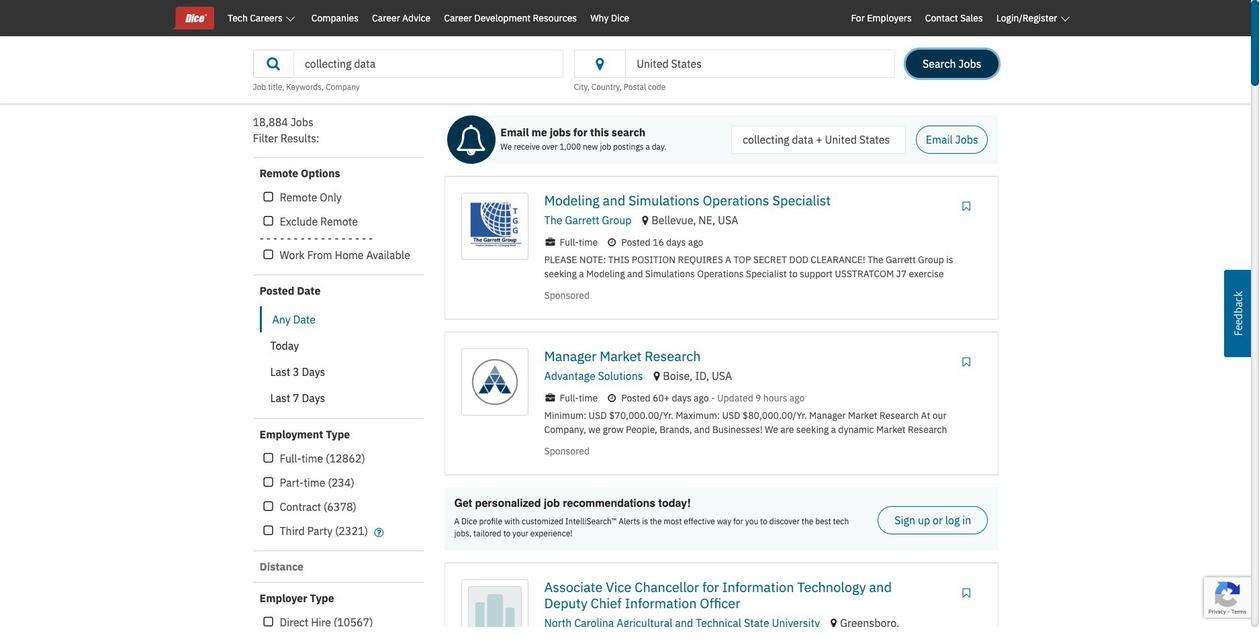 Task type: vqa. For each thing, say whether or not it's contained in the screenshot.
the topmost map marker image
yes



Task type: describe. For each thing, give the bounding box(es) containing it.
north carolina agricultural and technical state university company logo image
[[465, 583, 525, 628]]

Filter Search Results by Third Party button
[[260, 523, 277, 540]]

fw image
[[545, 238, 557, 247]]

Filter Search Results by Direct Hire button
[[260, 614, 277, 628]]

filter search results by part-time image
[[264, 477, 273, 489]]

filter search results by direct hire image
[[264, 617, 273, 628]]

Label your search text field
[[732, 126, 906, 154]]

Filter Search Results by Exclude Remote button
[[260, 213, 277, 230]]

map marker image for save job: associate vice chancellor for information technology and deputy chief information officer image
[[831, 618, 837, 628]]

save job: modeling and simulations operations specialist image
[[960, 201, 974, 212]]

filter search results by third party image
[[264, 525, 273, 538]]

Filter Search Results by Work From Home Available button
[[260, 247, 277, 264]]



Task type: locate. For each thing, give the bounding box(es) containing it.
heading
[[253, 130, 424, 146]]

Search Term search field
[[294, 50, 564, 78]]

filter search results by exclude remote image
[[264, 216, 273, 228]]

option group
[[260, 306, 414, 412]]

map marker image
[[654, 371, 660, 382], [831, 618, 837, 628]]

save job: manager market research image
[[960, 357, 974, 368]]

map marker image
[[643, 215, 649, 226]]

Search Location search field
[[626, 50, 896, 78]]

Filter Search Results by Remote Only button
[[260, 189, 277, 206]]

advantage solutions company logo image
[[465, 352, 525, 413]]

Filter Search Results by Contract button
[[260, 499, 277, 516]]

0 vertical spatial map marker image
[[654, 371, 660, 382]]

1 vertical spatial map marker image
[[831, 618, 837, 628]]

None button
[[260, 306, 414, 333], [260, 333, 414, 359], [260, 359, 414, 386], [260, 385, 414, 412], [260, 306, 414, 333], [260, 333, 414, 359], [260, 359, 414, 386], [260, 385, 414, 412]]

filter search results by contract image
[[264, 501, 273, 513]]

filter search results by full-time image
[[264, 453, 273, 465]]

the garrett group company logo image
[[465, 196, 525, 257]]

lg image
[[264, 58, 283, 69]]

1 horizontal spatial map marker image
[[831, 618, 837, 628]]

group
[[260, 189, 424, 264]]

Filter Search Results by Part-time button
[[260, 474, 277, 492]]

Filter Search Results by Full-time button
[[260, 450, 277, 468]]

fw image
[[606, 238, 618, 247], [545, 394, 557, 403], [606, 394, 618, 403], [372, 527, 386, 538]]

0 horizontal spatial map marker image
[[654, 371, 660, 382]]

save job: associate vice chancellor for information technology and deputy chief information officer image
[[960, 588, 974, 599]]

filter search results by work from home available image
[[264, 249, 273, 261]]

use current location image
[[591, 59, 610, 70]]

filter search results by remote only image
[[264, 191, 273, 204]]

map marker image for the save job: manager market research icon
[[654, 371, 660, 382]]



